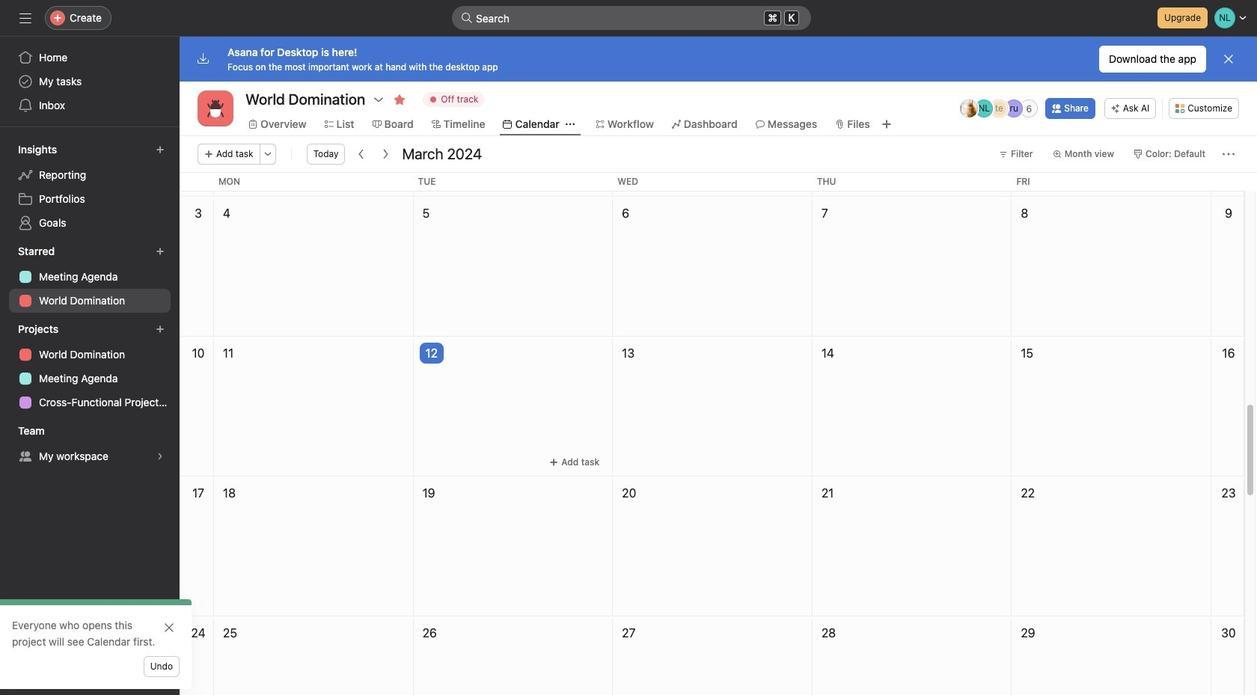 Task type: vqa. For each thing, say whether or not it's contained in the screenshot.
fourth Mark complete icon from the bottom
no



Task type: describe. For each thing, give the bounding box(es) containing it.
Search tasks, projects, and more text field
[[452, 6, 812, 30]]

show options image
[[373, 94, 385, 106]]

starred element
[[0, 238, 180, 316]]

bug image
[[207, 100, 225, 118]]

next month image
[[380, 148, 392, 160]]

dismiss image
[[1223, 53, 1235, 65]]

hide sidebar image
[[19, 12, 31, 24]]

more actions image
[[1223, 148, 1235, 160]]

projects element
[[0, 316, 180, 418]]

teams element
[[0, 418, 180, 472]]

previous month image
[[356, 148, 368, 160]]

global element
[[0, 37, 180, 127]]

tab actions image
[[566, 120, 575, 129]]



Task type: locate. For each thing, give the bounding box(es) containing it.
remove from starred image
[[394, 94, 406, 106]]

insights element
[[0, 136, 180, 238]]

add items to starred image
[[156, 247, 165, 256]]

new project or portfolio image
[[156, 325, 165, 334]]

None field
[[452, 6, 812, 30]]

more actions image
[[263, 150, 272, 159]]

close image
[[163, 622, 175, 634]]

add tab image
[[881, 118, 893, 130]]

prominent image
[[461, 12, 473, 24]]

new insights image
[[156, 145, 165, 154]]

see details, my workspace image
[[156, 452, 165, 461]]



